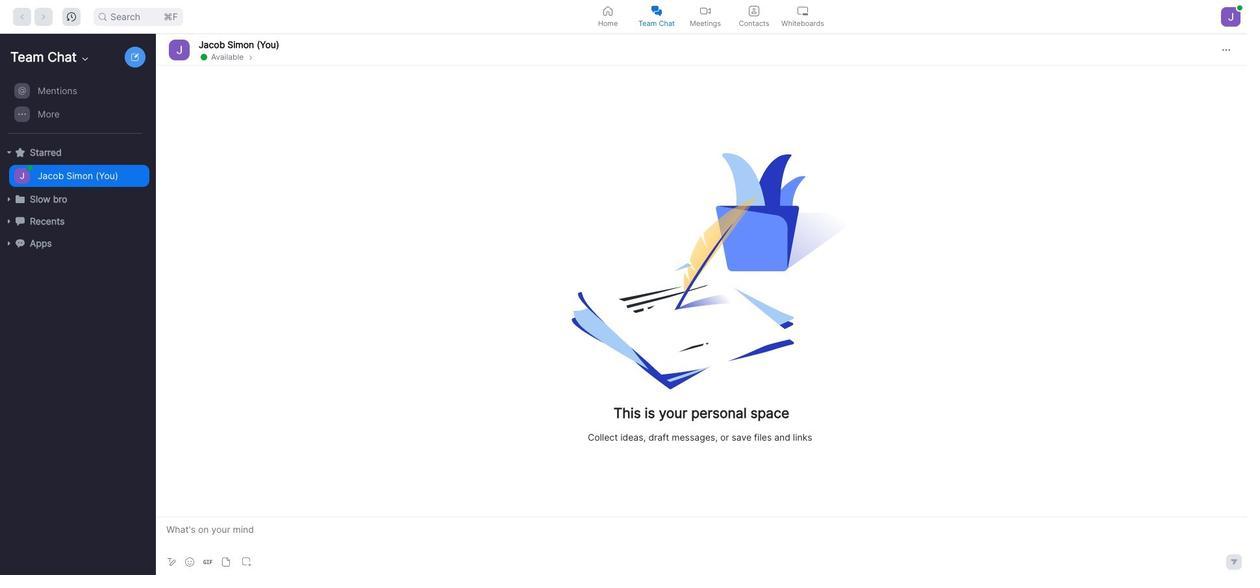 Task type: vqa. For each thing, say whether or not it's contained in the screenshot.
In Meeting icon
no



Task type: locate. For each thing, give the bounding box(es) containing it.
online image
[[1238, 5, 1243, 10], [201, 54, 207, 60], [27, 166, 32, 171]]

triangle right image for 'slow bro' tree item
[[5, 196, 13, 203]]

chevron down small image
[[80, 54, 90, 64], [80, 54, 90, 64]]

home small image
[[603, 6, 614, 16]]

screenshot image
[[242, 558, 252, 567]]

triangle right image for apps tree item
[[5, 240, 13, 248]]

jacob simon's avatar image up folder image
[[14, 168, 30, 184]]

1 triangle right image from the top
[[5, 149, 13, 157]]

triangle right image
[[5, 149, 13, 157], [5, 218, 13, 226]]

emoji image
[[185, 558, 194, 567], [185, 558, 194, 567]]

chevron right small image
[[247, 52, 255, 61], [247, 54, 255, 61]]

2 horizontal spatial online image
[[1238, 5, 1243, 10]]

folder image
[[16, 195, 25, 204]]

2 triangle right image from the top
[[5, 218, 13, 226]]

slow bro tree item
[[5, 188, 149, 211]]

online image for topmost online image
[[1238, 5, 1243, 10]]

0 horizontal spatial jacob simon's avatar image
[[14, 168, 30, 184]]

chat image
[[16, 217, 25, 226], [16, 217, 25, 226]]

star image
[[16, 148, 25, 157], [16, 148, 25, 157]]

1 horizontal spatial jacob simon's avatar image
[[169, 39, 190, 60]]

home small image
[[603, 6, 614, 16]]

chatbot image
[[16, 239, 25, 248]]

magnifier image
[[99, 13, 107, 20], [99, 13, 107, 20]]

0 vertical spatial online image
[[1238, 5, 1243, 10]]

0 vertical spatial jacob simon's avatar image
[[169, 39, 190, 60]]

2 vertical spatial online image
[[27, 166, 32, 171]]

triangle right image inside recents tree item
[[5, 218, 13, 226]]

triangle right image inside starred tree item
[[5, 149, 13, 157]]

1 horizontal spatial online image
[[201, 54, 207, 60]]

online image
[[1238, 5, 1243, 10], [201, 54, 207, 60], [27, 166, 32, 171]]

1 vertical spatial triangle right image
[[5, 218, 13, 226]]

jacob simon's avatar image
[[169, 39, 190, 60], [14, 168, 30, 184]]

0 horizontal spatial online image
[[27, 166, 32, 171]]

tab list
[[584, 0, 828, 33]]

0 horizontal spatial online image
[[27, 166, 32, 171]]

1 vertical spatial online image
[[201, 54, 207, 60]]

1 chevron right small image from the top
[[247, 52, 255, 61]]

video on image
[[701, 6, 711, 16], [701, 6, 711, 16]]

team chat image
[[652, 6, 662, 16]]

ellipses horizontal image
[[1223, 46, 1231, 54], [1223, 46, 1231, 54]]

new image
[[131, 53, 139, 61]]

triangle right image
[[5, 149, 13, 157], [5, 196, 13, 203], [5, 196, 13, 203], [5, 218, 13, 226], [5, 240, 13, 248], [5, 240, 13, 248]]

format image
[[166, 558, 177, 568], [166, 558, 177, 568]]

screenshot image
[[242, 558, 252, 567]]

group
[[0, 79, 149, 134]]

1 vertical spatial online image
[[201, 54, 207, 60]]

tree
[[0, 78, 153, 268]]

triangle right image for starred tree item
[[5, 149, 13, 157]]

2 chevron right small image from the top
[[247, 54, 255, 61]]

0 vertical spatial online image
[[1238, 5, 1243, 10]]

triangle right image inside recents tree item
[[5, 218, 13, 226]]

chatbot image
[[16, 239, 25, 248]]

team chat image
[[652, 6, 662, 16]]

jacob simon's avatar image right new icon
[[169, 39, 190, 60]]

0 vertical spatial triangle right image
[[5, 149, 13, 157]]

history image
[[67, 12, 76, 21], [67, 12, 76, 21]]

2 horizontal spatial online image
[[1238, 5, 1243, 10]]

file image
[[222, 558, 231, 567], [222, 558, 231, 567]]



Task type: describe. For each thing, give the bounding box(es) containing it.
whiteboard small image
[[798, 6, 809, 16]]

triangle right image for recents tree item on the top left
[[5, 218, 13, 226]]

new image
[[131, 53, 139, 61]]

2 vertical spatial online image
[[27, 166, 32, 171]]

triangle right image for recents tree item on the top left
[[5, 218, 13, 226]]

recents tree item
[[5, 211, 149, 233]]

1 vertical spatial jacob simon's avatar image
[[14, 168, 30, 184]]

triangle right image for starred tree item
[[5, 149, 13, 157]]

starred tree item
[[5, 142, 149, 164]]

whiteboard small image
[[798, 6, 809, 16]]

online image for the middle online image
[[201, 54, 207, 60]]

folder image
[[16, 195, 25, 204]]

gif image
[[203, 558, 213, 567]]

profile contact image
[[749, 6, 760, 16]]

gif image
[[203, 558, 213, 567]]

1 horizontal spatial online image
[[201, 54, 207, 60]]

profile contact image
[[749, 6, 760, 16]]

apps tree item
[[5, 233, 149, 255]]



